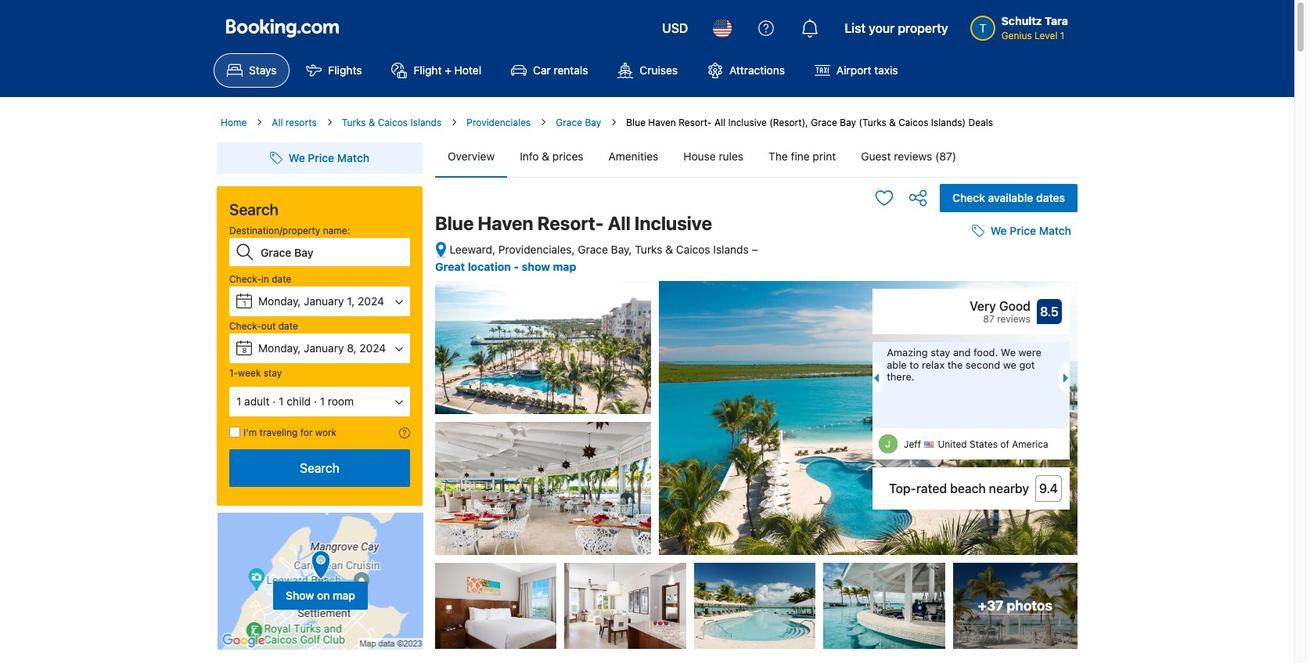 Task type: describe. For each thing, give the bounding box(es) containing it.
1-
[[229, 367, 238, 379]]

for
[[300, 427, 313, 438]]

check-in date
[[229, 273, 291, 285]]

check- for out
[[229, 320, 261, 332]]

we price match inside search section
[[289, 151, 370, 164]]

resorts
[[286, 117, 317, 128]]

stay inside search section
[[264, 367, 282, 379]]

show on map
[[286, 588, 355, 602]]

2024 for monday, january 8, 2024
[[360, 341, 386, 355]]

food.
[[974, 346, 998, 359]]

turks & caicos islands
[[342, 117, 442, 128]]

islands)
[[931, 117, 966, 128]]

check
[[953, 191, 986, 204]]

genius
[[1002, 30, 1032, 41]]

inclusive for blue haven resort- all inclusive
[[635, 212, 712, 234]]

+37 photos
[[978, 597, 1053, 614]]

blue haven resort- all inclusive
[[435, 212, 712, 234]]

leeward, providenciales, grace bay, turks & caicos islands – great location - show map
[[435, 243, 758, 273]]

photos
[[1007, 597, 1053, 614]]

guest reviews (87) link
[[849, 136, 969, 177]]

available
[[988, 191, 1034, 204]]

show
[[522, 260, 550, 273]]

check- for in
[[229, 273, 261, 285]]

all for blue haven resort- all inclusive (resort), grace bay (turks & caicos islands) deals
[[715, 117, 726, 128]]

Where are you going? field
[[254, 238, 410, 266]]

turks & caicos islands link
[[342, 116, 442, 130]]

check available dates button
[[940, 184, 1078, 212]]

grace inside leeward, providenciales, grace bay, turks & caicos islands – great location - show map
[[578, 243, 608, 256]]

resort- for blue haven resort- all inclusive
[[538, 212, 604, 234]]

8.5
[[1040, 305, 1059, 319]]

1 down check-in date
[[243, 299, 246, 308]]

the
[[948, 358, 963, 371]]

caicos inside leeward, providenciales, grace bay, turks & caicos islands – great location - show map
[[676, 243, 711, 256]]

grace up print
[[811, 117, 838, 128]]

booking.com image
[[226, 19, 339, 38]]

usd button
[[653, 9, 698, 47]]

print
[[813, 150, 836, 163]]

top-rated beach nearby element
[[881, 479, 1029, 498]]

providenciales
[[467, 117, 531, 128]]

got
[[1020, 358, 1035, 371]]

87
[[983, 313, 995, 325]]

the fine print
[[769, 150, 836, 163]]

all resorts
[[272, 117, 317, 128]]

1 · from the left
[[273, 395, 276, 408]]

stay inside amazing stay and food. we were able to relax the second we got there.
[[931, 346, 951, 359]]

very
[[970, 299, 996, 313]]

attractions link
[[694, 53, 798, 88]]

destination/property name:
[[229, 225, 350, 236]]

stays
[[249, 63, 277, 77]]

search button
[[229, 449, 410, 487]]

1 vertical spatial we price match
[[991, 224, 1072, 237]]

i'm traveling for work
[[243, 427, 337, 438]]

inclusive for blue haven resort- all inclusive (resort), grace bay (turks & caicos islands) deals
[[728, 117, 767, 128]]

8,
[[347, 341, 357, 355]]

+37 photos link
[[953, 563, 1078, 649]]

1 adult · 1 child · 1 room
[[236, 395, 354, 408]]

date for check-out date
[[278, 320, 298, 332]]

dates
[[1037, 191, 1065, 204]]

were
[[1019, 346, 1042, 359]]

0 horizontal spatial caicos
[[378, 117, 408, 128]]

the
[[769, 150, 788, 163]]

price for we price match "dropdown button" to the bottom
[[1010, 224, 1037, 237]]

cruises link
[[605, 53, 691, 88]]

date for check-in date
[[272, 273, 291, 285]]

car rentals link
[[498, 53, 602, 88]]

leeward,
[[450, 243, 496, 256]]

grace bay link
[[556, 116, 601, 130]]

january for 1,
[[304, 294, 344, 308]]

-
[[514, 260, 519, 273]]

list your property
[[845, 21, 949, 35]]

airport taxis link
[[802, 53, 912, 88]]

rentals
[[554, 63, 588, 77]]

blue for blue haven resort- all inclusive
[[435, 212, 474, 234]]

(resort),
[[770, 117, 809, 128]]

fine
[[791, 150, 810, 163]]

airport
[[837, 63, 872, 77]]

guest reviews (87)
[[861, 150, 957, 163]]

0 horizontal spatial islands
[[411, 117, 442, 128]]

info
[[520, 150, 539, 163]]

blue haven resort- all inclusive (resort), grace bay (turks & caicos islands) deals link
[[626, 117, 993, 128]]

we inside amazing stay and food. we were able to relax the second we got there.
[[1001, 346, 1016, 359]]

out
[[261, 320, 276, 332]]

room
[[328, 395, 354, 408]]

info & prices
[[520, 150, 584, 163]]

1-week stay
[[229, 367, 282, 379]]

able
[[887, 358, 907, 371]]

top-
[[889, 482, 917, 496]]

flight + hotel
[[414, 63, 482, 77]]

1 vertical spatial we
[[991, 224, 1007, 237]]

+
[[445, 63, 452, 77]]

states
[[970, 438, 998, 450]]

great
[[435, 260, 465, 273]]

tara
[[1045, 14, 1069, 27]]

house rules link
[[671, 136, 756, 177]]

click to open map view image
[[435, 241, 447, 259]]

haven for blue haven resort- all inclusive
[[478, 212, 534, 234]]

9.4
[[1040, 482, 1058, 496]]

1 left child
[[279, 395, 284, 408]]

guest
[[861, 150, 891, 163]]

i'm
[[243, 427, 257, 438]]

map inside search section
[[333, 588, 355, 602]]

& right info
[[542, 150, 550, 163]]

0 horizontal spatial all
[[272, 117, 283, 128]]

home link
[[221, 116, 247, 130]]

map inside leeward, providenciales, grace bay, turks & caicos islands – great location - show map
[[553, 260, 576, 273]]



Task type: locate. For each thing, give the bounding box(es) containing it.
1 vertical spatial turks
[[635, 243, 663, 256]]

search inside button
[[300, 461, 340, 475]]

we down check available dates button
[[991, 224, 1007, 237]]

1 vertical spatial monday,
[[258, 341, 301, 355]]

0 horizontal spatial map
[[333, 588, 355, 602]]

turks
[[342, 117, 366, 128], [635, 243, 663, 256]]

stay
[[931, 346, 951, 359], [264, 367, 282, 379]]

inclusive up the rules
[[728, 117, 767, 128]]

date right the in
[[272, 273, 291, 285]]

1 horizontal spatial ·
[[314, 395, 317, 408]]

2 horizontal spatial caicos
[[899, 117, 929, 128]]

0 horizontal spatial we price match button
[[264, 144, 376, 172]]

monday, for monday, january 1, 2024
[[258, 294, 301, 308]]

0 vertical spatial match
[[337, 151, 370, 164]]

resort- up house
[[679, 117, 712, 128]]

monday,
[[258, 294, 301, 308], [258, 341, 301, 355]]

monday, down the in
[[258, 294, 301, 308]]

2 bay from the left
[[840, 117, 856, 128]]

flight + hotel link
[[378, 53, 495, 88]]

traveling
[[260, 427, 298, 438]]

· right adult
[[273, 395, 276, 408]]

0 horizontal spatial price
[[308, 151, 334, 164]]

1 vertical spatial search
[[300, 461, 340, 475]]

we price match button
[[264, 144, 376, 172], [966, 217, 1078, 245]]

0 vertical spatial haven
[[648, 117, 676, 128]]

1 horizontal spatial search
[[300, 461, 340, 475]]

1 horizontal spatial price
[[1010, 224, 1037, 237]]

2 january from the top
[[304, 341, 344, 355]]

1,
[[347, 294, 355, 308]]

0 vertical spatial monday,
[[258, 294, 301, 308]]

rules
[[719, 150, 744, 163]]

2024 right 8, at the bottom left of page
[[360, 341, 386, 355]]

1 left "room"
[[320, 395, 325, 408]]

price inside search section
[[308, 151, 334, 164]]

1 horizontal spatial blue
[[626, 117, 646, 128]]

0 vertical spatial resort-
[[679, 117, 712, 128]]

next image
[[1064, 374, 1073, 383]]

work
[[315, 427, 337, 438]]

amazing
[[887, 346, 928, 359]]

info & prices link
[[507, 136, 596, 177]]

amenities link
[[596, 136, 671, 177]]

0 vertical spatial turks
[[342, 117, 366, 128]]

price for we price match "dropdown button" within the search section
[[308, 151, 334, 164]]

& right (turks
[[890, 117, 896, 128]]

0 horizontal spatial turks
[[342, 117, 366, 128]]

america
[[1012, 438, 1049, 450]]

search section
[[211, 130, 429, 651]]

name:
[[323, 225, 350, 236]]

0 vertical spatial map
[[553, 260, 576, 273]]

0 vertical spatial we price match
[[289, 151, 370, 164]]

and
[[953, 346, 971, 359]]

1 horizontal spatial reviews
[[997, 313, 1031, 325]]

january left 8, at the bottom left of page
[[304, 341, 344, 355]]

flight
[[414, 63, 442, 77]]

·
[[273, 395, 276, 408], [314, 395, 317, 408]]

1 horizontal spatial caicos
[[676, 243, 711, 256]]

home
[[221, 117, 247, 128]]

0 horizontal spatial match
[[337, 151, 370, 164]]

1 horizontal spatial haven
[[648, 117, 676, 128]]

0 vertical spatial blue
[[626, 117, 646, 128]]

check-
[[229, 273, 261, 285], [229, 320, 261, 332]]

1 vertical spatial check-
[[229, 320, 261, 332]]

reviews right 87 on the top of the page
[[997, 313, 1031, 325]]

1 horizontal spatial inclusive
[[728, 117, 767, 128]]

0 vertical spatial date
[[272, 273, 291, 285]]

inclusive down house
[[635, 212, 712, 234]]

2 vertical spatial we
[[1001, 346, 1016, 359]]

stays link
[[214, 53, 290, 88]]

caicos left "–"
[[676, 243, 711, 256]]

· right child
[[314, 395, 317, 408]]

inclusive
[[728, 117, 767, 128], [635, 212, 712, 234]]

monday, for monday, january 8, 2024
[[258, 341, 301, 355]]

we inside search section
[[289, 151, 305, 164]]

bay,
[[611, 243, 632, 256]]

1 horizontal spatial turks
[[635, 243, 663, 256]]

list
[[845, 21, 866, 35]]

1 horizontal spatial resort-
[[679, 117, 712, 128]]

nearby
[[989, 482, 1029, 496]]

haven up amenities
[[648, 117, 676, 128]]

map right show
[[553, 260, 576, 273]]

car
[[533, 63, 551, 77]]

1 down the tara
[[1061, 30, 1065, 41]]

1 vertical spatial match
[[1039, 224, 1072, 237]]

price
[[308, 151, 334, 164], [1010, 224, 1037, 237]]

stay right week
[[264, 367, 282, 379]]

1 horizontal spatial we price match
[[991, 224, 1072, 237]]

0 vertical spatial price
[[308, 151, 334, 164]]

1 horizontal spatial we price match button
[[966, 217, 1078, 245]]

islands inside leeward, providenciales, grace bay, turks & caicos islands – great location - show map
[[713, 243, 749, 256]]

previous image
[[870, 374, 879, 383]]

1 inside schultz tara genius level 1
[[1061, 30, 1065, 41]]

8
[[242, 346, 247, 355]]

islands left "–"
[[713, 243, 749, 256]]

we price match
[[289, 151, 370, 164], [991, 224, 1072, 237]]

relax
[[922, 358, 945, 371]]

1 vertical spatial inclusive
[[635, 212, 712, 234]]

overview link
[[435, 136, 507, 177]]

check-out date
[[229, 320, 298, 332]]

rated very good element
[[881, 297, 1031, 316]]

turks right bay,
[[635, 243, 663, 256]]

airport taxis
[[837, 63, 898, 77]]

jeff
[[904, 438, 921, 450]]

0 vertical spatial stay
[[931, 346, 951, 359]]

all for blue haven resort- all inclusive
[[608, 212, 631, 234]]

islands down flight
[[411, 117, 442, 128]]

price down available
[[1010, 224, 1037, 237]]

1 horizontal spatial stay
[[931, 346, 951, 359]]

1 vertical spatial reviews
[[997, 313, 1031, 325]]

grace bay
[[556, 117, 601, 128]]

we
[[289, 151, 305, 164], [991, 224, 1007, 237], [1001, 346, 1016, 359]]

we price match down resorts
[[289, 151, 370, 164]]

resort- up providenciales, on the left of page
[[538, 212, 604, 234]]

amenities
[[609, 150, 659, 163]]

1 horizontal spatial islands
[[713, 243, 749, 256]]

2024 for monday, january 1, 2024
[[358, 294, 384, 308]]

price down resorts
[[308, 151, 334, 164]]

stay left and
[[931, 346, 951, 359]]

your account menu schultz tara genius level 1 element
[[970, 7, 1075, 43]]

united states of america
[[938, 438, 1049, 450]]

all up bay,
[[608, 212, 631, 234]]

all left resorts
[[272, 117, 283, 128]]

if you select this option, we'll show you popular business travel features like breakfast, wifi and free parking. image
[[399, 427, 410, 438]]

reviews inside very good 87 reviews
[[997, 313, 1031, 325]]

we price match button down available
[[966, 217, 1078, 245]]

0 vertical spatial january
[[304, 294, 344, 308]]

monday, down the 'out'
[[258, 341, 301, 355]]

house
[[684, 150, 716, 163]]

1 bay from the left
[[585, 117, 601, 128]]

check- up 8
[[229, 320, 261, 332]]

adult
[[244, 395, 270, 408]]

we price match button inside search section
[[264, 144, 376, 172]]

caicos up guest reviews (87)
[[899, 117, 929, 128]]

blue up amenities
[[626, 117, 646, 128]]

& inside leeward, providenciales, grace bay, turks & caicos islands – great location - show map
[[666, 243, 673, 256]]

1 vertical spatial january
[[304, 341, 344, 355]]

we left were
[[1001, 346, 1016, 359]]

turks right resorts
[[342, 117, 366, 128]]

& right bay,
[[666, 243, 673, 256]]

rated
[[917, 482, 947, 496]]

1 vertical spatial blue
[[435, 212, 474, 234]]

match down turks & caicos islands link
[[337, 151, 370, 164]]

0 horizontal spatial stay
[[264, 367, 282, 379]]

usd
[[662, 21, 688, 35]]

1 check- from the top
[[229, 273, 261, 285]]

1 vertical spatial stay
[[264, 367, 282, 379]]

reviews left (87)
[[894, 150, 933, 163]]

1 adult · 1 child · 1 room button
[[229, 387, 410, 416]]

1 horizontal spatial map
[[553, 260, 576, 273]]

haven
[[648, 117, 676, 128], [478, 212, 534, 234]]

1 vertical spatial haven
[[478, 212, 534, 234]]

0 vertical spatial inclusive
[[728, 117, 767, 128]]

check available dates
[[953, 191, 1065, 204]]

bay up the amenities link
[[585, 117, 601, 128]]

caicos down flight + hotel link
[[378, 117, 408, 128]]

0 horizontal spatial reviews
[[894, 150, 933, 163]]

0 horizontal spatial blue
[[435, 212, 474, 234]]

2 · from the left
[[314, 395, 317, 408]]

bay inside grace bay link
[[585, 117, 601, 128]]

car rentals
[[533, 63, 588, 77]]

0 horizontal spatial haven
[[478, 212, 534, 234]]

we price match down the dates on the right of page
[[991, 224, 1072, 237]]

1 monday, from the top
[[258, 294, 301, 308]]

1 vertical spatial map
[[333, 588, 355, 602]]

check- up check-out date
[[229, 273, 261, 285]]

we price match button down resorts
[[264, 144, 376, 172]]

search up the destination/property
[[229, 200, 279, 218]]

map right on
[[333, 588, 355, 602]]

match inside search section
[[337, 151, 370, 164]]

taxis
[[875, 63, 898, 77]]

bay left (turks
[[840, 117, 856, 128]]

all resorts link
[[272, 116, 317, 130]]

blue up click to open map view icon
[[435, 212, 474, 234]]

1 vertical spatial resort-
[[538, 212, 604, 234]]

2 check- from the top
[[229, 320, 261, 332]]

& down flights link
[[369, 117, 375, 128]]

0 horizontal spatial ·
[[273, 395, 276, 408]]

attractions
[[730, 63, 785, 77]]

1 horizontal spatial all
[[608, 212, 631, 234]]

second
[[966, 358, 1001, 371]]

united
[[938, 438, 967, 450]]

providenciales,
[[499, 243, 575, 256]]

good
[[1000, 299, 1031, 313]]

monday, january 1, 2024
[[258, 294, 384, 308]]

0 horizontal spatial bay
[[585, 117, 601, 128]]

monday, january 8, 2024
[[258, 341, 386, 355]]

0 vertical spatial check-
[[229, 273, 261, 285]]

scored 8.5 element
[[1037, 299, 1062, 324]]

0 horizontal spatial search
[[229, 200, 279, 218]]

+37
[[978, 597, 1004, 614]]

0 vertical spatial we
[[289, 151, 305, 164]]

0 horizontal spatial resort-
[[538, 212, 604, 234]]

location
[[468, 260, 511, 273]]

resort-
[[679, 117, 712, 128], [538, 212, 604, 234]]

1 january from the top
[[304, 294, 344, 308]]

match down the dates on the right of page
[[1039, 224, 1072, 237]]

2024
[[358, 294, 384, 308], [360, 341, 386, 355]]

1 left adult
[[236, 395, 241, 408]]

0 vertical spatial islands
[[411, 117, 442, 128]]

schultz tara genius level 1
[[1002, 14, 1069, 41]]

grace left bay,
[[578, 243, 608, 256]]

2 horizontal spatial all
[[715, 117, 726, 128]]

1 vertical spatial 2024
[[360, 341, 386, 355]]

week
[[238, 367, 261, 379]]

0 horizontal spatial inclusive
[[635, 212, 712, 234]]

1 vertical spatial date
[[278, 320, 298, 332]]

0 vertical spatial reviews
[[894, 150, 933, 163]]

(turks
[[859, 117, 887, 128]]

we
[[1003, 358, 1017, 371]]

resort- for blue haven resort- all inclusive (resort), grace bay (turks & caicos islands) deals
[[679, 117, 712, 128]]

9.4 element
[[1036, 475, 1062, 502]]

1 vertical spatial islands
[[713, 243, 749, 256]]

1 horizontal spatial match
[[1039, 224, 1072, 237]]

blue for blue haven resort- all inclusive (resort), grace bay (turks & caicos islands) deals
[[626, 117, 646, 128]]

overview
[[448, 150, 495, 163]]

0 vertical spatial search
[[229, 200, 279, 218]]

turks inside leeward, providenciales, grace bay, turks & caicos islands – great location - show map
[[635, 243, 663, 256]]

of
[[1001, 438, 1010, 450]]

destination/property
[[229, 225, 320, 236]]

0 vertical spatial we price match button
[[264, 144, 376, 172]]

haven up providenciales, on the left of page
[[478, 212, 534, 234]]

flights
[[328, 63, 362, 77]]

1 horizontal spatial bay
[[840, 117, 856, 128]]

1 vertical spatial price
[[1010, 224, 1037, 237]]

child
[[287, 395, 311, 408]]

in
[[261, 273, 269, 285]]

date right the 'out'
[[278, 320, 298, 332]]

map
[[553, 260, 576, 273], [333, 588, 355, 602]]

search down work
[[300, 461, 340, 475]]

show
[[286, 588, 314, 602]]

blue haven resort- all inclusive (resort), grace bay (turks & caicos islands) deals
[[626, 117, 993, 128]]

we down all resorts link
[[289, 151, 305, 164]]

2024 right 1,
[[358, 294, 384, 308]]

grace up prices
[[556, 117, 582, 128]]

haven for blue haven resort- all inclusive (resort), grace bay (turks & caicos islands) deals
[[648, 117, 676, 128]]

all up house rules
[[715, 117, 726, 128]]

january left 1,
[[304, 294, 344, 308]]

bay
[[585, 117, 601, 128], [840, 117, 856, 128]]

january for 8,
[[304, 341, 344, 355]]

1 vertical spatial we price match button
[[966, 217, 1078, 245]]

0 vertical spatial 2024
[[358, 294, 384, 308]]

if you select this option, we'll show you popular business travel features like breakfast, wifi and free parking. image
[[399, 427, 410, 438]]

match
[[337, 151, 370, 164], [1039, 224, 1072, 237]]

&
[[369, 117, 375, 128], [890, 117, 896, 128], [542, 150, 550, 163], [666, 243, 673, 256]]

0 horizontal spatial we price match
[[289, 151, 370, 164]]

2 monday, from the top
[[258, 341, 301, 355]]



Task type: vqa. For each thing, say whether or not it's contained in the screenshot.
the rightmost We Price Match dropdown button
yes



